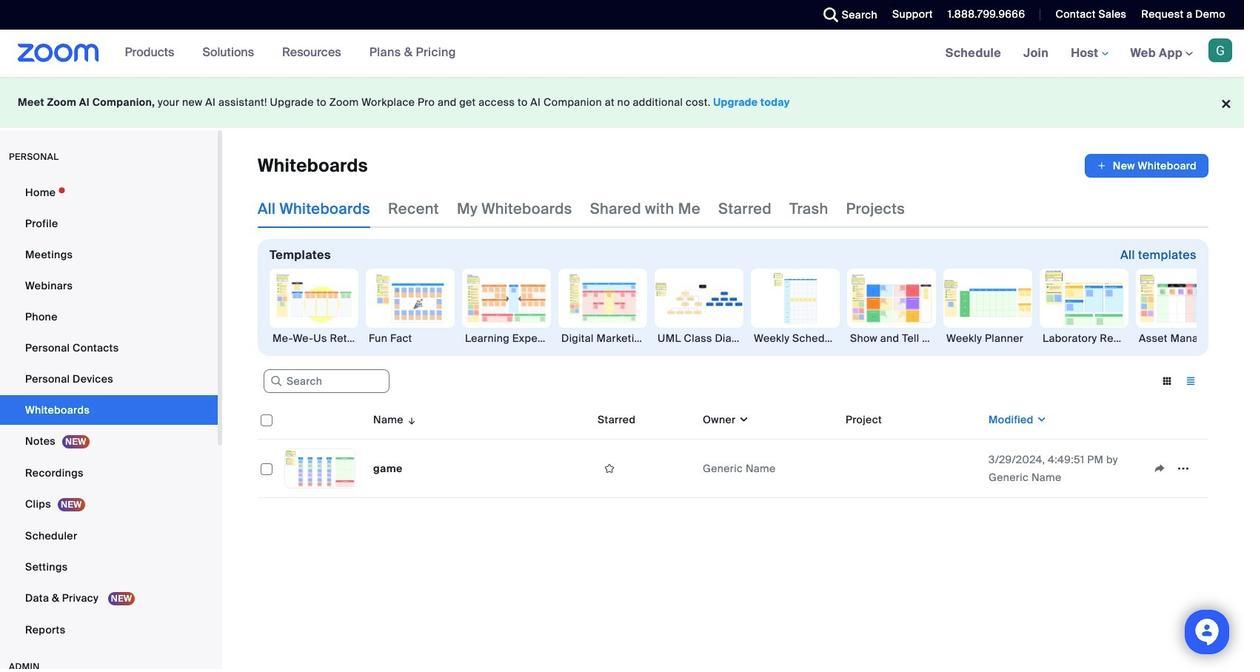Task type: locate. For each thing, give the bounding box(es) containing it.
more options for game image
[[1172, 462, 1196, 476]]

arrow down image
[[404, 411, 417, 429]]

zoom logo image
[[18, 44, 99, 62]]

grid mode, not selected image
[[1156, 375, 1180, 388]]

banner
[[0, 30, 1245, 78]]

footer
[[0, 77, 1245, 128]]

application
[[1085, 154, 1209, 178], [258, 401, 1209, 499], [1148, 458, 1203, 480]]

weekly schedule element
[[751, 331, 840, 346]]

thumbnail of game image
[[285, 450, 355, 488]]

cell
[[840, 440, 983, 499]]

show and tell with a twist element
[[848, 331, 937, 346]]

personal menu menu
[[0, 178, 218, 647]]

game element
[[373, 462, 403, 476]]

down image
[[1034, 413, 1048, 428]]

weekly planner element
[[944, 331, 1033, 346]]

list mode, selected image
[[1180, 375, 1203, 388]]

share image
[[1148, 462, 1172, 476]]

uml class diagram element
[[655, 331, 744, 346]]

digital marketing canvas element
[[559, 331, 648, 346]]

laboratory report element
[[1040, 331, 1129, 346]]



Task type: describe. For each thing, give the bounding box(es) containing it.
learning experience canvas element
[[462, 331, 551, 346]]

fun fact element
[[366, 331, 455, 346]]

product information navigation
[[114, 30, 467, 77]]

profile picture image
[[1209, 39, 1233, 62]]

meetings navigation
[[935, 30, 1245, 78]]

click to star the whiteboard game image
[[598, 462, 622, 476]]

tabs of all whiteboard page tab list
[[258, 190, 906, 228]]

asset management element
[[1137, 331, 1226, 346]]

Search text field
[[264, 370, 390, 394]]

me-we-us retrospective element
[[270, 331, 359, 346]]

add image
[[1097, 159, 1108, 173]]



Task type: vqa. For each thing, say whether or not it's contained in the screenshot.
top hub
no



